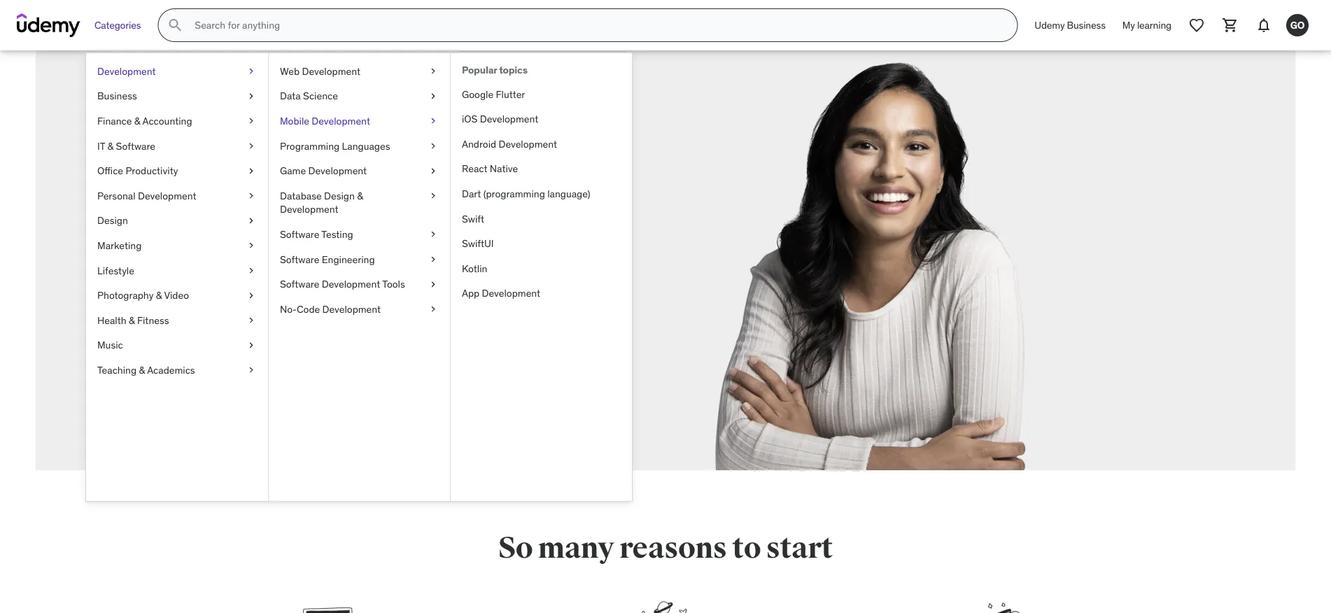Task type: locate. For each thing, give the bounding box(es) containing it.
an
[[294, 261, 308, 278]]

xsmall image for no-code development
[[428, 302, 439, 316]]

xsmall image inside marketing link
[[246, 239, 257, 252]]

health & fitness link
[[86, 308, 268, 333]]

xsmall image inside the health & fitness link
[[246, 314, 257, 327]]

development down kotlin link
[[482, 287, 540, 300]]

software up code
[[280, 278, 319, 290]]

photography & video
[[97, 289, 189, 302]]

xsmall image inside mobile development link
[[428, 114, 439, 128]]

wishlist image
[[1188, 17, 1205, 34]]

xsmall image left mobile
[[246, 114, 257, 128]]

1 horizontal spatial business
[[1067, 19, 1106, 31]]

software inside software engineering link
[[280, 253, 319, 265]]

web development link
[[269, 59, 450, 84]]

xsmall image for development
[[246, 64, 257, 78]]

categories
[[94, 19, 141, 31]]

& right finance
[[134, 115, 140, 127]]

xsmall image inside programming languages link
[[428, 139, 439, 153]]

0 horizontal spatial design
[[97, 214, 128, 227]]

so
[[498, 530, 533, 566]]

xsmall image
[[246, 64, 257, 78], [428, 64, 439, 78], [246, 89, 257, 103], [246, 139, 257, 153], [246, 214, 257, 228], [428, 228, 439, 241], [246, 264, 257, 277], [428, 277, 439, 291], [246, 314, 257, 327], [246, 338, 257, 352], [246, 363, 257, 377]]

xsmall image left react
[[428, 164, 439, 178]]

finance
[[97, 115, 132, 127]]

xsmall image inside design link
[[246, 214, 257, 228]]

with
[[241, 214, 316, 258]]

development inside the database design & development
[[280, 203, 338, 216]]

business right udemy
[[1067, 19, 1106, 31]]

us
[[322, 214, 360, 258]]

and
[[372, 261, 394, 278]]

language)
[[547, 187, 590, 200]]

software for software engineering
[[280, 253, 319, 265]]

software up office productivity
[[116, 139, 155, 152]]

xsmall image inside the web development "link"
[[428, 64, 439, 78]]

tools
[[382, 278, 405, 290]]

1 vertical spatial business
[[97, 90, 137, 102]]

software testing
[[280, 228, 353, 241]]

office productivity link
[[86, 158, 268, 183]]

xsmall image inside database design & development link
[[428, 189, 439, 203]]

android
[[462, 138, 496, 150]]

science
[[303, 90, 338, 102]]

1 vertical spatial design
[[97, 214, 128, 227]]

xsmall image
[[428, 89, 439, 103], [246, 114, 257, 128], [428, 114, 439, 128], [428, 139, 439, 153], [246, 164, 257, 178], [428, 164, 439, 178], [246, 189, 257, 203], [428, 189, 439, 203], [246, 239, 257, 252], [428, 252, 439, 266], [246, 289, 257, 302], [428, 302, 439, 316]]

software down software testing
[[280, 253, 319, 265]]

go
[[1290, 19, 1305, 31]]

lives
[[241, 280, 268, 297]]

software inside it & software link
[[116, 139, 155, 152]]

software development tools
[[280, 278, 405, 290]]

xsmall image left ios
[[428, 114, 439, 128]]

xsmall image for teaching & academics
[[246, 363, 257, 377]]

& for fitness
[[129, 314, 135, 326]]

design link
[[86, 208, 268, 233]]

xsmall image inside lifestyle "link"
[[246, 264, 257, 277]]

software for software testing
[[280, 228, 319, 241]]

design inside the database design & development
[[324, 189, 355, 202]]

development down engineering at left
[[322, 278, 380, 290]]

xsmall image inside development link
[[246, 64, 257, 78]]

lifestyle
[[97, 264, 134, 277]]

game development link
[[269, 158, 450, 183]]

xsmall image inside software engineering link
[[428, 252, 439, 266]]

xsmall image for office productivity
[[246, 164, 257, 178]]

xsmall image inside the music link
[[246, 338, 257, 352]]

& left 'video'
[[156, 289, 162, 302]]

go link
[[1281, 8, 1314, 42]]

music
[[97, 339, 123, 351]]

xsmall image for finance & accounting
[[246, 114, 257, 128]]

react native link
[[451, 156, 632, 181]]

& right health
[[129, 314, 135, 326]]

development down the 'categories' dropdown button
[[97, 65, 156, 77]]

marketing link
[[86, 233, 268, 258]]

xsmall image left the —
[[246, 289, 257, 302]]

notifications image
[[1256, 17, 1272, 34]]

own
[[372, 280, 397, 297]]

development down office productivity link
[[138, 189, 196, 202]]

development for android development
[[499, 138, 557, 150]]

mobile development
[[280, 115, 370, 127]]

to
[[732, 530, 761, 566]]

xsmall image inside office productivity link
[[246, 164, 257, 178]]

development for web development
[[302, 65, 360, 77]]

& right "teaching"
[[139, 364, 145, 376]]

xsmall image inside no-code development link
[[428, 302, 439, 316]]

development down ios development 'link'
[[499, 138, 557, 150]]

dart (programming language)
[[462, 187, 590, 200]]

xsmall image left game
[[246, 164, 257, 178]]

teaching & academics
[[97, 364, 195, 376]]

software development tools link
[[269, 272, 450, 297]]

development for game development
[[308, 164, 367, 177]]

xsmall image down change
[[428, 302, 439, 316]]

business
[[1067, 19, 1106, 31], [97, 90, 137, 102]]

game
[[280, 164, 306, 177]]

languages
[[342, 139, 390, 152]]

xsmall image for mobile development
[[428, 114, 439, 128]]

xsmall image for music
[[246, 338, 257, 352]]

xsmall image inside finance & accounting link
[[246, 114, 257, 128]]

xsmall image left google in the top left of the page
[[428, 89, 439, 103]]

software engineering
[[280, 253, 375, 265]]

google
[[462, 88, 494, 100]]

1 horizontal spatial design
[[324, 189, 355, 202]]

music link
[[86, 333, 268, 358]]

development up programming languages
[[312, 115, 370, 127]]

&
[[134, 115, 140, 127], [107, 139, 114, 152], [357, 189, 363, 202], [156, 289, 162, 302], [129, 314, 135, 326], [139, 364, 145, 376]]

xsmall image for software engineering
[[428, 252, 439, 266]]

swift
[[462, 212, 484, 225]]

& for accounting
[[134, 115, 140, 127]]

teach
[[344, 175, 435, 219]]

development down programming languages
[[308, 164, 367, 177]]

design
[[324, 189, 355, 202], [97, 214, 128, 227]]

xsmall image inside software testing link
[[428, 228, 439, 241]]

no-code development
[[280, 303, 381, 315]]

my learning
[[1123, 19, 1172, 31]]

& down game development 'link'
[[357, 189, 363, 202]]

& right it
[[107, 139, 114, 152]]

xsmall image up become
[[246, 239, 257, 252]]

xsmall image inside data science link
[[428, 89, 439, 103]]

xsmall image inside the business link
[[246, 89, 257, 103]]

business link
[[86, 84, 268, 109]]

xsmall image inside "software development tools" link
[[428, 277, 439, 291]]

xsmall image left kotlin
[[428, 252, 439, 266]]

development inside "link"
[[302, 65, 360, 77]]

health
[[97, 314, 126, 326]]

xsmall image for web development
[[428, 64, 439, 78]]

development up science at the top of page
[[302, 65, 360, 77]]

xsmall image left android at the top of page
[[428, 139, 439, 153]]

udemy
[[1035, 19, 1065, 31]]

start
[[766, 530, 833, 566]]

0 vertical spatial design
[[324, 189, 355, 202]]

udemy business link
[[1026, 8, 1114, 42]]

it & software
[[97, 139, 155, 152]]

code
[[297, 303, 320, 315]]

development link
[[86, 59, 268, 84]]

software inside "software development tools" link
[[280, 278, 319, 290]]

business up finance
[[97, 90, 137, 102]]

xsmall image for personal development
[[246, 189, 257, 203]]

swift link
[[451, 206, 632, 231]]

xsmall image inside game development 'link'
[[428, 164, 439, 178]]

no-code development link
[[269, 297, 450, 322]]

xsmall image for it & software
[[246, 139, 257, 153]]

0 vertical spatial business
[[1067, 19, 1106, 31]]

xsmall image inside 'photography & video' link
[[246, 289, 257, 302]]

learning
[[1137, 19, 1172, 31]]

design down game development
[[324, 189, 355, 202]]

Search for anything text field
[[192, 13, 1000, 37]]

software
[[116, 139, 155, 152], [280, 228, 319, 241], [280, 253, 319, 265], [280, 278, 319, 290]]

data
[[280, 90, 301, 102]]

xsmall image inside it & software link
[[246, 139, 257, 153]]

xsmall image left dart
[[428, 189, 439, 203]]

xsmall image for software testing
[[428, 228, 439, 241]]

app development link
[[451, 281, 632, 306]]

xsmall image inside teaching & academics link
[[246, 363, 257, 377]]

development down database
[[280, 203, 338, 216]]

software inside software testing link
[[280, 228, 319, 241]]

development up android development
[[480, 113, 539, 125]]

—
[[271, 280, 283, 297]]

0 horizontal spatial business
[[97, 90, 137, 102]]

development for ios development
[[480, 113, 539, 125]]

development
[[97, 65, 156, 77], [302, 65, 360, 77], [480, 113, 539, 125], [312, 115, 370, 127], [499, 138, 557, 150], [308, 164, 367, 177], [138, 189, 196, 202], [280, 203, 338, 216], [322, 278, 380, 290], [482, 287, 540, 300], [322, 303, 381, 315]]

software up an
[[280, 228, 319, 241]]

xsmall image up with
[[246, 189, 257, 203]]

come teach with us become an instructor and change lives — including your own
[[241, 175, 441, 297]]

design down personal
[[97, 214, 128, 227]]

android development link
[[451, 132, 632, 156]]

xsmall image inside personal development link
[[246, 189, 257, 203]]



Task type: vqa. For each thing, say whether or not it's contained in the screenshot.
the 'Fashion Design' link
no



Task type: describe. For each thing, give the bounding box(es) containing it.
xsmall image for data science
[[428, 89, 439, 103]]

xsmall image for programming languages
[[428, 139, 439, 153]]

testing
[[322, 228, 353, 241]]

mobile development element
[[450, 53, 632, 501]]

my learning link
[[1114, 8, 1180, 42]]

swiftui
[[462, 237, 494, 250]]

academics
[[147, 364, 195, 376]]

xsmall image for database design & development
[[428, 189, 439, 203]]

finance & accounting
[[97, 115, 192, 127]]

software for software development tools
[[280, 278, 319, 290]]

my
[[1123, 19, 1135, 31]]

& inside the database design & development
[[357, 189, 363, 202]]

it & software link
[[86, 134, 268, 158]]

software testing link
[[269, 222, 450, 247]]

categories button
[[86, 8, 149, 42]]

dart (programming language) link
[[451, 181, 632, 206]]

development for app development
[[482, 287, 540, 300]]

development for mobile development
[[312, 115, 370, 127]]

& for academics
[[139, 364, 145, 376]]

ios development link
[[451, 107, 632, 132]]

(programming
[[483, 187, 545, 200]]

& for software
[[107, 139, 114, 152]]

shopping cart with 0 items image
[[1222, 17, 1239, 34]]

database design & development link
[[269, 183, 450, 222]]

google flutter link
[[451, 82, 632, 107]]

development for software development tools
[[322, 278, 380, 290]]

xsmall image for marketing
[[246, 239, 257, 252]]

topics
[[499, 64, 528, 76]]

xsmall image for photography & video
[[246, 289, 257, 302]]

fitness
[[137, 314, 169, 326]]

udemy image
[[17, 13, 80, 37]]

software engineering link
[[269, 247, 450, 272]]

finance & accounting link
[[86, 109, 268, 134]]

so many reasons to start
[[498, 530, 833, 566]]

web development
[[280, 65, 360, 77]]

marketing
[[97, 239, 142, 252]]

photography
[[97, 289, 154, 302]]

development down your
[[322, 303, 381, 315]]

database
[[280, 189, 322, 202]]

xsmall image for software development tools
[[428, 277, 439, 291]]

many
[[538, 530, 614, 566]]

xsmall image for design
[[246, 214, 257, 228]]

xsmall image for lifestyle
[[246, 264, 257, 277]]

programming languages link
[[269, 134, 450, 158]]

mobile development link
[[269, 109, 450, 134]]

submit search image
[[167, 17, 184, 34]]

development for personal development
[[138, 189, 196, 202]]

engineering
[[322, 253, 375, 265]]

teaching
[[97, 364, 137, 376]]

change
[[398, 261, 441, 278]]

ios development
[[462, 113, 539, 125]]

personal development
[[97, 189, 196, 202]]

instructor
[[312, 261, 369, 278]]

programming languages
[[280, 139, 390, 152]]

reasons
[[619, 530, 727, 566]]

udemy business
[[1035, 19, 1106, 31]]

health & fitness
[[97, 314, 169, 326]]

react
[[462, 162, 487, 175]]

xsmall image for game development
[[428, 164, 439, 178]]

kotlin link
[[451, 256, 632, 281]]

database design & development
[[280, 189, 363, 216]]

ios
[[462, 113, 478, 125]]

teaching & academics link
[[86, 358, 268, 383]]

native
[[490, 162, 518, 175]]

app
[[462, 287, 480, 300]]

lifestyle link
[[86, 258, 268, 283]]

personal
[[97, 189, 136, 202]]

popular topics
[[462, 64, 528, 76]]

xsmall image for health & fitness
[[246, 314, 257, 327]]

come
[[241, 175, 338, 219]]

it
[[97, 139, 105, 152]]

business inside udemy business link
[[1067, 19, 1106, 31]]

office
[[97, 164, 123, 177]]

video
[[164, 289, 189, 302]]

programming
[[280, 139, 340, 152]]

become
[[241, 261, 291, 278]]

xsmall image for business
[[246, 89, 257, 103]]

including
[[286, 280, 340, 297]]

web
[[280, 65, 300, 77]]

mobile
[[280, 115, 309, 127]]

react native
[[462, 162, 518, 175]]

app development
[[462, 287, 540, 300]]

game development
[[280, 164, 367, 177]]

& for video
[[156, 289, 162, 302]]

productivity
[[126, 164, 178, 177]]

photography & video link
[[86, 283, 268, 308]]

dart
[[462, 187, 481, 200]]

popular
[[462, 64, 497, 76]]

your
[[343, 280, 369, 297]]

swiftui link
[[451, 231, 632, 256]]

data science
[[280, 90, 338, 102]]

no-
[[280, 303, 297, 315]]



